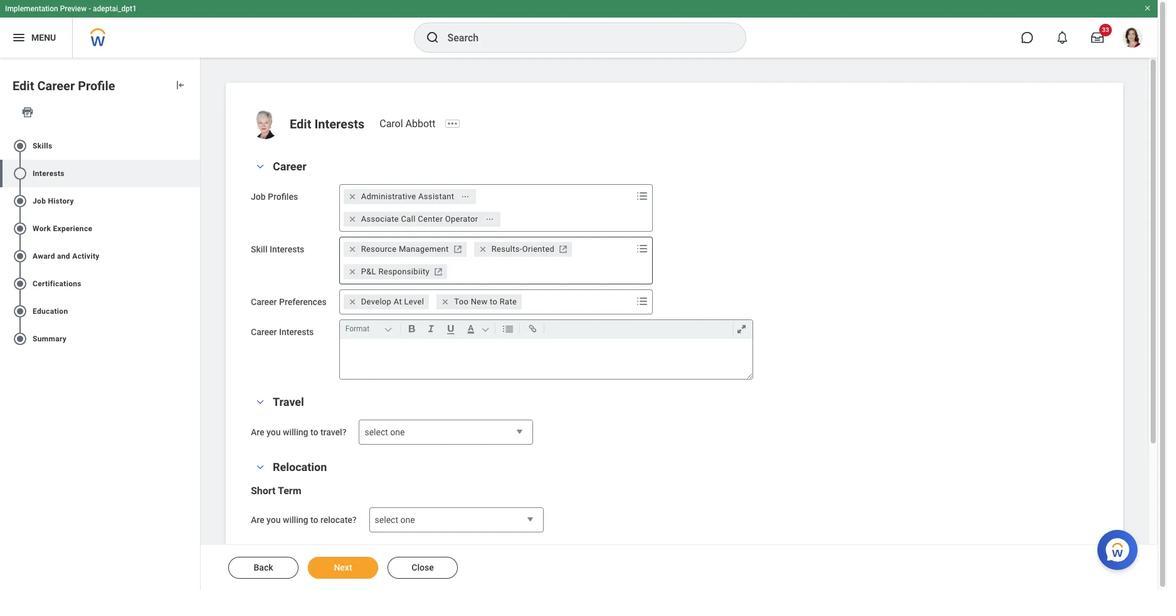 Task type: vqa. For each thing, say whether or not it's contained in the screenshot.
Holiday Veterans Day
no



Task type: describe. For each thing, give the bounding box(es) containing it.
associate call center operator
[[361, 214, 478, 224]]

menu
[[31, 32, 56, 42]]

menu button
[[0, 18, 72, 58]]

education
[[33, 307, 68, 316]]

items selected list box for skill interests
[[340, 238, 633, 283]]

at
[[394, 297, 402, 307]]

implementation
[[5, 4, 58, 13]]

you for are you willing to travel?
[[267, 428, 281, 438]]

travel button
[[273, 396, 304, 409]]

preferences
[[279, 297, 327, 307]]

next button
[[308, 558, 378, 579]]

prompts image
[[634, 189, 649, 204]]

administrative assistant element
[[361, 191, 454, 203]]

to inside 'option'
[[490, 297, 497, 307]]

print image
[[21, 106, 34, 118]]

chevron down image for career
[[253, 162, 268, 171]]

format
[[345, 325, 369, 334]]

x small image for job profiles
[[346, 191, 359, 203]]

education link
[[0, 298, 200, 325]]

are for are you willing to relocate?
[[251, 515, 264, 526]]

Search Workday  search field
[[447, 24, 720, 51]]

associate
[[361, 214, 399, 224]]

work experience
[[33, 224, 92, 233]]

relocate?
[[320, 515, 357, 526]]

carol abbott element
[[380, 118, 443, 130]]

skill interests
[[251, 245, 304, 255]]

error image for work experience
[[188, 221, 200, 236]]

adeptai_dpt1
[[93, 4, 137, 13]]

career button
[[273, 160, 307, 173]]

x small image for p&l responsibiity
[[346, 266, 359, 278]]

associate call center operator element
[[361, 214, 478, 225]]

are for are you willing to travel?
[[251, 428, 264, 438]]

certifications
[[33, 280, 81, 288]]

award and activity link
[[0, 243, 200, 270]]

profiles
[[268, 192, 298, 202]]

chevron down image
[[253, 398, 268, 407]]

profile
[[78, 78, 115, 93]]

x small image for resource management
[[346, 243, 359, 256]]

menu banner
[[0, 0, 1158, 58]]

skill
[[251, 245, 267, 255]]

radio custom image for interests
[[13, 166, 28, 181]]

too new to rate element
[[454, 297, 517, 308]]

one for are you willing to travel?
[[390, 428, 405, 438]]

results-oriented
[[491, 245, 555, 254]]

maximize image
[[733, 322, 750, 337]]

error image for summary
[[188, 332, 200, 347]]

interests for career
[[279, 327, 314, 337]]

level
[[404, 297, 424, 307]]

error image for skills
[[188, 138, 200, 154]]

results-
[[491, 245, 522, 254]]

award and activity
[[33, 252, 100, 261]]

to for travel?
[[310, 428, 318, 438]]

profile logan mcneil image
[[1123, 28, 1143, 50]]

error image for award and activity
[[188, 249, 200, 264]]

relocation group
[[251, 460, 1098, 591]]

career left the profile on the top left
[[37, 78, 75, 93]]

interests link
[[0, 160, 200, 187]]

career interests
[[251, 327, 314, 337]]

travel?
[[320, 428, 346, 438]]

ext link image for resource management
[[451, 243, 464, 256]]

bold image
[[403, 322, 420, 337]]

33
[[1102, 26, 1109, 33]]

career for career
[[273, 160, 307, 173]]

p&l responsibiity
[[361, 267, 430, 277]]

one for are you willing to relocate?
[[400, 515, 415, 526]]

too new to rate
[[454, 297, 517, 307]]

career for career interests
[[251, 327, 277, 337]]

willing for travel?
[[283, 428, 308, 438]]

interests up job history at left top
[[33, 169, 64, 178]]

related actions image
[[461, 192, 470, 201]]

operator
[[445, 214, 478, 224]]

oriented
[[522, 245, 555, 254]]

select one for are you willing to relocate?
[[375, 515, 415, 526]]

administrative assistant
[[361, 192, 454, 201]]

items selected list box for career preferences
[[340, 291, 633, 314]]

develop at level, press delete to clear value. option
[[343, 295, 429, 310]]

radio custom image for skills
[[13, 138, 28, 154]]

edit for edit career profile
[[13, 78, 34, 93]]

select for are you willing to travel?
[[365, 428, 388, 438]]

and
[[57, 252, 70, 261]]

edit interests
[[290, 117, 364, 132]]

preview
[[60, 4, 87, 13]]

radio custom image for work experience
[[13, 221, 28, 236]]

new
[[471, 297, 488, 307]]

radio custom image for job history
[[13, 194, 28, 209]]

x small image for associate call center operator
[[346, 213, 359, 226]]

implementation preview -   adeptai_dpt1
[[5, 4, 137, 13]]

administrative
[[361, 192, 416, 201]]

link image
[[524, 322, 541, 337]]



Task type: locate. For each thing, give the bounding box(es) containing it.
chevron down image up short
[[253, 463, 268, 472]]

career
[[37, 78, 75, 93], [273, 160, 307, 173], [251, 297, 277, 307], [251, 327, 277, 337]]

you inside short term group
[[267, 515, 281, 526]]

skills link
[[0, 132, 200, 160]]

format button
[[343, 322, 397, 336]]

1 vertical spatial select one
[[375, 515, 415, 526]]

select one inside travel group
[[365, 428, 405, 438]]

short term
[[251, 485, 301, 497]]

select right relocate?
[[375, 515, 398, 526]]

x small image
[[346, 191, 359, 203], [346, 296, 359, 309], [439, 296, 452, 309]]

travel
[[273, 396, 304, 409]]

next
[[334, 563, 352, 573]]

administrative assistant, press delete to clear value. option
[[343, 189, 476, 204]]

job inside career "group"
[[251, 192, 266, 202]]

management
[[399, 245, 449, 254]]

to left relocate?
[[310, 515, 318, 526]]

willing inside short term group
[[283, 515, 308, 526]]

2 vertical spatial items selected list box
[[340, 291, 633, 314]]

ext link image down operator
[[451, 243, 464, 256]]

associate call center operator, press delete to clear value. option
[[343, 212, 500, 227]]

2 prompts image from the top
[[634, 294, 649, 309]]

2 radio custom image from the top
[[13, 166, 28, 181]]

job history
[[33, 197, 74, 206]]

chevron down image for relocation
[[253, 463, 268, 472]]

1 willing from the top
[[283, 428, 308, 438]]

1 vertical spatial to
[[310, 428, 318, 438]]

to left travel?
[[310, 428, 318, 438]]

0 vertical spatial to
[[490, 297, 497, 307]]

ext link image
[[451, 243, 464, 256], [557, 243, 570, 256]]

are inside short term group
[[251, 515, 264, 526]]

radio custom image left job history at left top
[[13, 194, 28, 209]]

are down chevron down icon
[[251, 428, 264, 438]]

edit career profile
[[13, 78, 115, 93]]

0 vertical spatial select one
[[365, 428, 405, 438]]

job history link
[[0, 187, 200, 215]]

skills
[[33, 142, 52, 150]]

you down chevron down icon
[[267, 428, 281, 438]]

notifications large image
[[1056, 31, 1069, 44]]

radio custom image left certifications
[[13, 276, 28, 291]]

short term group
[[251, 485, 1098, 534]]

error image
[[188, 166, 200, 181], [188, 221, 200, 236], [188, 276, 200, 291]]

3 error image from the top
[[188, 249, 200, 264]]

history
[[48, 197, 74, 206]]

p&l
[[361, 267, 376, 277]]

to
[[490, 297, 497, 307], [310, 428, 318, 438], [310, 515, 318, 526]]

short term button
[[251, 485, 301, 497]]

x small image left too
[[439, 296, 452, 309]]

error image inside certifications link
[[188, 276, 200, 291]]

ext link image
[[432, 266, 445, 278]]

items selected list box containing develop at level
[[340, 291, 633, 314]]

error image
[[188, 138, 200, 154], [188, 194, 200, 209], [188, 249, 200, 264], [188, 304, 200, 319], [188, 332, 200, 347]]

1 vertical spatial you
[[267, 515, 281, 526]]

radio custom image for certifications
[[13, 276, 28, 291]]

radio custom image
[[13, 138, 28, 154], [13, 166, 28, 181], [13, 194, 28, 209], [13, 221, 28, 236], [13, 249, 28, 264], [13, 276, 28, 291], [13, 304, 28, 319], [13, 332, 28, 347]]

select one button for are you willing to travel?
[[359, 420, 533, 446]]

willing
[[283, 428, 308, 438], [283, 515, 308, 526]]

x small image inside the results-oriented, press delete to clear value, ctrl + enter opens in new window. option
[[476, 243, 489, 256]]

willing down term
[[283, 515, 308, 526]]

job left history
[[33, 197, 46, 206]]

1 horizontal spatial edit
[[290, 117, 311, 132]]

job profiles
[[251, 192, 298, 202]]

x small image left 'associate' on the top left of page
[[346, 213, 359, 226]]

results-oriented, press delete to clear value, ctrl + enter opens in new window. option
[[474, 242, 572, 257]]

radio custom image for summary
[[13, 332, 28, 347]]

resource management
[[361, 245, 449, 254]]

1 chevron down image from the top
[[253, 162, 268, 171]]

resource management element
[[361, 244, 449, 255]]

select one button
[[359, 420, 533, 446], [369, 508, 543, 534]]

ext link image inside the results-oriented, press delete to clear value, ctrl + enter opens in new window. option
[[557, 243, 570, 256]]

1 vertical spatial error image
[[188, 221, 200, 236]]

-
[[89, 4, 91, 13]]

travel group
[[251, 395, 1098, 446]]

ext link image for results-oriented
[[557, 243, 570, 256]]

0 vertical spatial prompts image
[[634, 241, 649, 256]]

3 error image from the top
[[188, 276, 200, 291]]

1 prompts image from the top
[[634, 241, 649, 256]]

one inside short term group
[[400, 515, 415, 526]]

select right travel?
[[365, 428, 388, 438]]

you
[[267, 428, 281, 438], [267, 515, 281, 526]]

select
[[365, 428, 388, 438], [375, 515, 398, 526]]

1 radio custom image from the top
[[13, 138, 28, 154]]

edit
[[13, 78, 34, 93], [290, 117, 311, 132]]

to inside travel group
[[310, 428, 318, 438]]

interests
[[314, 117, 364, 132], [33, 169, 64, 178], [270, 245, 304, 255], [279, 327, 314, 337]]

career up profiles
[[273, 160, 307, 173]]

one inside travel group
[[390, 428, 405, 438]]

carol abbott
[[380, 118, 436, 130]]

items selected list box
[[340, 186, 633, 231], [340, 238, 633, 283], [340, 291, 633, 314]]

Career Interests text field
[[340, 339, 752, 379]]

bulleted list image
[[500, 322, 517, 337]]

radio custom image for education
[[13, 304, 28, 319]]

radio custom image inside education link
[[13, 304, 28, 319]]

you down short term
[[267, 515, 281, 526]]

x small image left 'administrative'
[[346, 191, 359, 203]]

2 vertical spatial error image
[[188, 276, 200, 291]]

x small image left the p&l
[[346, 266, 359, 278]]

error image for education
[[188, 304, 200, 319]]

action bar region
[[206, 545, 1158, 591]]

responsibiity
[[378, 267, 430, 277]]

radio custom image inside award and activity link
[[13, 249, 28, 264]]

award
[[33, 252, 55, 261]]

relocation
[[273, 461, 327, 474]]

1 vertical spatial items selected list box
[[340, 238, 633, 283]]

x small image inside resource management, press delete to clear value, ctrl + enter opens in new window. option
[[346, 243, 359, 256]]

0 vertical spatial select
[[365, 428, 388, 438]]

radio custom image inside certifications link
[[13, 276, 28, 291]]

2 are from the top
[[251, 515, 264, 526]]

items selected list box containing administrative assistant
[[340, 186, 633, 231]]

5 radio custom image from the top
[[13, 249, 28, 264]]

relocation button
[[273, 461, 327, 474]]

1 vertical spatial prompts image
[[634, 294, 649, 309]]

radio custom image left "award"
[[13, 249, 28, 264]]

too
[[454, 297, 469, 307]]

1 vertical spatial chevron down image
[[253, 463, 268, 472]]

2 you from the top
[[267, 515, 281, 526]]

items selected list box for job profiles
[[340, 186, 633, 231]]

interests left carol
[[314, 117, 364, 132]]

select inside short term group
[[375, 515, 398, 526]]

rate
[[500, 297, 517, 307]]

work
[[33, 224, 51, 233]]

are
[[251, 428, 264, 438], [251, 515, 264, 526]]

select one button inside travel group
[[359, 420, 533, 446]]

select one for are you willing to travel?
[[365, 428, 405, 438]]

1 error image from the top
[[188, 166, 200, 181]]

radio custom image left "skills"
[[13, 138, 28, 154]]

p&l responsibiity element
[[361, 267, 430, 278]]

job for job history
[[33, 197, 46, 206]]

close
[[412, 563, 434, 573]]

summary link
[[0, 325, 200, 353]]

2 items selected list box from the top
[[340, 238, 633, 283]]

0 vertical spatial items selected list box
[[340, 186, 633, 231]]

1 vertical spatial one
[[400, 515, 415, 526]]

4 radio custom image from the top
[[13, 221, 28, 236]]

underline image
[[442, 322, 459, 337]]

x small image
[[346, 213, 359, 226], [346, 243, 359, 256], [476, 243, 489, 256], [346, 266, 359, 278]]

1 error image from the top
[[188, 138, 200, 154]]

interests right skill
[[270, 245, 304, 255]]

are you willing to travel?
[[251, 428, 346, 438]]

list containing skills
[[0, 127, 200, 358]]

1 are from the top
[[251, 428, 264, 438]]

0 horizontal spatial edit
[[13, 78, 34, 93]]

0 horizontal spatial job
[[33, 197, 46, 206]]

assistant
[[418, 192, 454, 201]]

1 you from the top
[[267, 428, 281, 438]]

career up career interests
[[251, 297, 277, 307]]

1 vertical spatial are
[[251, 515, 264, 526]]

search image
[[425, 30, 440, 45]]

x small image for career preferences
[[346, 296, 359, 309]]

job
[[251, 192, 266, 202], [33, 197, 46, 206]]

radio custom image left summary
[[13, 332, 28, 347]]

error image inside interests link
[[188, 166, 200, 181]]

resource
[[361, 245, 397, 254]]

to right new
[[490, 297, 497, 307]]

0 vertical spatial chevron down image
[[253, 162, 268, 171]]

select one right travel?
[[365, 428, 405, 438]]

willing down travel button at the bottom left of page
[[283, 428, 308, 438]]

edit right the employee's photo (carol abbott)
[[290, 117, 311, 132]]

x small image left results-
[[476, 243, 489, 256]]

interests for edit
[[314, 117, 364, 132]]

1 ext link image from the left
[[451, 243, 464, 256]]

3 items selected list box from the top
[[340, 291, 633, 314]]

1 vertical spatial select
[[375, 515, 398, 526]]

activity
[[72, 252, 100, 261]]

ext link image right the oriented
[[557, 243, 570, 256]]

0 vertical spatial are
[[251, 428, 264, 438]]

career group
[[251, 159, 1098, 380]]

1 horizontal spatial job
[[251, 192, 266, 202]]

1 items selected list box from the top
[[340, 186, 633, 231]]

4 error image from the top
[[188, 304, 200, 319]]

transformation import image
[[174, 79, 186, 92]]

radio custom image inside interests link
[[13, 166, 28, 181]]

call
[[401, 214, 416, 224]]

interests for skill
[[270, 245, 304, 255]]

inbox large image
[[1091, 31, 1104, 44]]

3 radio custom image from the top
[[13, 194, 28, 209]]

2 chevron down image from the top
[[253, 463, 268, 472]]

chevron down image inside relocation group
[[253, 463, 268, 472]]

radio custom image left the education
[[13, 304, 28, 319]]

format group
[[343, 320, 755, 339]]

summary
[[33, 335, 67, 344]]

carol
[[380, 118, 403, 130]]

select for are you willing to relocate?
[[375, 515, 398, 526]]

1 vertical spatial willing
[[283, 515, 308, 526]]

0 vertical spatial select one button
[[359, 420, 533, 446]]

close button
[[388, 558, 458, 579]]

develop at level element
[[361, 297, 424, 308]]

select one
[[365, 428, 405, 438], [375, 515, 415, 526]]

6 radio custom image from the top
[[13, 276, 28, 291]]

x small image inside too new to rate, press delete to clear value. 'option'
[[439, 296, 452, 309]]

error image for job history
[[188, 194, 200, 209]]

radio custom image left 'work'
[[13, 221, 28, 236]]

willing for relocate?
[[283, 515, 308, 526]]

radio custom image inside skills link
[[13, 138, 28, 154]]

willing inside travel group
[[283, 428, 308, 438]]

select one inside short term group
[[375, 515, 415, 526]]

2 error image from the top
[[188, 221, 200, 236]]

job left profiles
[[251, 192, 266, 202]]

0 vertical spatial edit
[[13, 78, 34, 93]]

2 ext link image from the left
[[557, 243, 570, 256]]

1 vertical spatial edit
[[290, 117, 311, 132]]

italic image
[[422, 322, 439, 337]]

8 radio custom image from the top
[[13, 332, 28, 347]]

career down the career preferences
[[251, 327, 277, 337]]

develop at level
[[361, 297, 424, 307]]

results-oriented element
[[491, 244, 555, 255]]

certifications link
[[0, 270, 200, 298]]

too new to rate, press delete to clear value. option
[[437, 295, 522, 310]]

0 vertical spatial error image
[[188, 166, 200, 181]]

abbott
[[405, 118, 436, 130]]

2 error image from the top
[[188, 194, 200, 209]]

x small image left resource on the top of the page
[[346, 243, 359, 256]]

are down short
[[251, 515, 264, 526]]

radio custom image for award and activity
[[13, 249, 28, 264]]

p&l responsibiity, press delete to clear value, ctrl + enter opens in new window. option
[[343, 265, 447, 280]]

select one button for are you willing to relocate?
[[369, 508, 543, 534]]

are inside travel group
[[251, 428, 264, 438]]

items selected list box containing resource management
[[340, 238, 633, 283]]

2 willing from the top
[[283, 515, 308, 526]]

0 vertical spatial willing
[[283, 428, 308, 438]]

33 button
[[1084, 24, 1112, 51]]

5 error image from the top
[[188, 332, 200, 347]]

short
[[251, 485, 276, 497]]

back button
[[228, 558, 299, 579]]

x small image inside the develop at level, press delete to clear value. option
[[346, 296, 359, 309]]

prompts image
[[634, 241, 649, 256], [634, 294, 649, 309]]

interests down preferences
[[279, 327, 314, 337]]

term
[[278, 485, 301, 497]]

are you willing to relocate?
[[251, 515, 357, 526]]

you for are you willing to relocate?
[[267, 515, 281, 526]]

resource management, press delete to clear value, ctrl + enter opens in new window. option
[[343, 242, 466, 257]]

experience
[[53, 224, 92, 233]]

you inside travel group
[[267, 428, 281, 438]]

work experience link
[[0, 215, 200, 243]]

prompts image for skill interests
[[634, 241, 649, 256]]

x small image left the develop
[[346, 296, 359, 309]]

justify image
[[11, 30, 26, 45]]

7 radio custom image from the top
[[13, 304, 28, 319]]

x small image for results-oriented
[[476, 243, 489, 256]]

chevron down image
[[253, 162, 268, 171], [253, 463, 268, 472]]

0 vertical spatial you
[[267, 428, 281, 438]]

employee's photo (carol abbott) image
[[251, 110, 280, 139]]

1 horizontal spatial ext link image
[[557, 243, 570, 256]]

to inside short term group
[[310, 515, 318, 526]]

edit up print icon on the left top
[[13, 78, 34, 93]]

select one button inside short term group
[[369, 508, 543, 534]]

error image for interests
[[188, 166, 200, 181]]

2 vertical spatial to
[[310, 515, 318, 526]]

ext link image inside resource management, press delete to clear value, ctrl + enter opens in new window. option
[[451, 243, 464, 256]]

center
[[418, 214, 443, 224]]

one
[[390, 428, 405, 438], [400, 515, 415, 526]]

0 horizontal spatial ext link image
[[451, 243, 464, 256]]

edit for edit interests
[[290, 117, 311, 132]]

error image for certifications
[[188, 276, 200, 291]]

to for relocate?
[[310, 515, 318, 526]]

select one up close at the left of the page
[[375, 515, 415, 526]]

career preferences
[[251, 297, 327, 307]]

related actions image
[[485, 215, 494, 224]]

select inside travel group
[[365, 428, 388, 438]]

radio custom image inside work experience link
[[13, 221, 28, 236]]

back
[[254, 563, 273, 573]]

radio custom image down print icon on the left top
[[13, 166, 28, 181]]

error image inside work experience link
[[188, 221, 200, 236]]

career for career preferences
[[251, 297, 277, 307]]

0 vertical spatial one
[[390, 428, 405, 438]]

radio custom image inside job history link
[[13, 194, 28, 209]]

prompts image for career preferences
[[634, 294, 649, 309]]

develop
[[361, 297, 391, 307]]

job for job profiles
[[251, 192, 266, 202]]

radio custom image inside summary "link"
[[13, 332, 28, 347]]

chevron down image left the career button
[[253, 162, 268, 171]]

1 vertical spatial select one button
[[369, 508, 543, 534]]

close environment banner image
[[1144, 4, 1151, 12]]

list
[[0, 127, 200, 358]]



